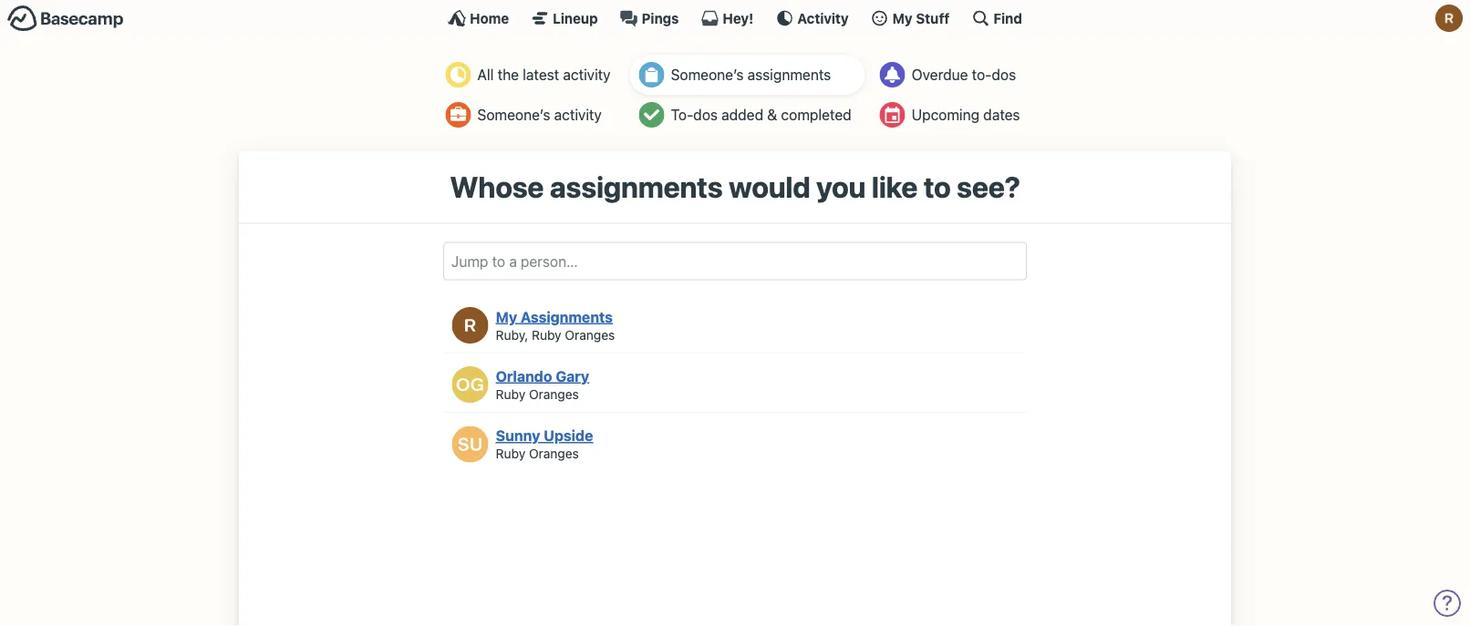 Task type: describe. For each thing, give the bounding box(es) containing it.
1 vertical spatial activity
[[554, 106, 602, 124]]

find
[[994, 10, 1022, 26]]

find button
[[972, 9, 1022, 27]]

hey!
[[723, 10, 754, 26]]

orlando gary ruby oranges
[[496, 368, 589, 402]]

0 vertical spatial activity
[[563, 66, 611, 83]]

someone's activity link
[[436, 95, 624, 135]]

my for stuff
[[893, 10, 913, 26]]

assignments for whose
[[550, 170, 723, 204]]

dates
[[983, 106, 1020, 124]]

someone's activity
[[477, 106, 602, 124]]

my stuff button
[[871, 9, 950, 27]]

1 vertical spatial dos
[[693, 106, 718, 124]]

main element
[[0, 0, 1470, 36]]

upside
[[544, 427, 593, 444]]

upcoming dates
[[912, 106, 1020, 124]]

switch accounts image
[[7, 5, 124, 33]]

stuff
[[916, 10, 950, 26]]

overdue to-dos link
[[871, 55, 1034, 95]]

overdue
[[912, 66, 968, 83]]

home link
[[448, 9, 509, 27]]

someone's assignments
[[671, 66, 831, 83]]

pings
[[642, 10, 679, 26]]

pings button
[[620, 9, 679, 27]]

orlando
[[496, 368, 552, 385]]

todo image
[[639, 102, 665, 128]]

gary
[[556, 368, 589, 385]]

overdue to-dos
[[912, 66, 1016, 83]]

home
[[470, 10, 509, 26]]

to-dos added & completed link
[[630, 95, 865, 135]]

ruby image
[[1436, 5, 1463, 32]]

to-dos added & completed
[[671, 106, 852, 124]]

sunny
[[496, 427, 540, 444]]

you
[[816, 170, 866, 204]]

ruby for orlando
[[496, 387, 526, 402]]

upcoming
[[912, 106, 980, 124]]

to-
[[972, 66, 992, 83]]

&
[[767, 106, 777, 124]]

ruby,
[[496, 327, 528, 342]]



Task type: locate. For each thing, give the bounding box(es) containing it.
sunny upside ruby oranges
[[496, 427, 593, 461]]

all the latest activity
[[477, 66, 611, 83]]

ruby inside "my assignments ruby,        ruby oranges"
[[532, 327, 561, 342]]

activity
[[797, 10, 849, 26]]

my assignments ruby,        ruby oranges
[[496, 308, 615, 342]]

latest
[[523, 66, 559, 83]]

oranges down 'assignments'
[[565, 327, 615, 342]]

Jump to a person… text field
[[443, 242, 1027, 280]]

assignments for someone's
[[748, 66, 831, 83]]

orlando gary, ruby oranges image
[[452, 367, 488, 403]]

my
[[893, 10, 913, 26], [496, 308, 517, 326]]

0 vertical spatial assignments
[[748, 66, 831, 83]]

list box containing my assignments
[[443, 299, 1027, 471]]

my up ruby,
[[496, 308, 517, 326]]

oranges down gary
[[529, 387, 579, 402]]

0 horizontal spatial dos
[[693, 106, 718, 124]]

0 vertical spatial ruby
[[532, 327, 561, 342]]

someone's up to- at the top of page
[[671, 66, 744, 83]]

oranges
[[565, 327, 615, 342], [529, 387, 579, 402], [529, 446, 579, 461]]

ruby inside 'orlando gary ruby oranges'
[[496, 387, 526, 402]]

someone's for someone's assignments
[[671, 66, 744, 83]]

my for assignments
[[496, 308, 517, 326]]

ruby for sunny
[[496, 446, 526, 461]]

ruby down 'assignments'
[[532, 327, 561, 342]]

oranges for gary
[[529, 387, 579, 402]]

0 vertical spatial oranges
[[565, 327, 615, 342]]

activity report image
[[445, 62, 471, 88]]

lineup link
[[531, 9, 598, 27]]

to-
[[671, 106, 693, 124]]

2 vertical spatial oranges
[[529, 446, 579, 461]]

assignments
[[521, 308, 613, 326]]

dos up dates
[[992, 66, 1016, 83]]

my inside popup button
[[893, 10, 913, 26]]

assignments up "&"
[[748, 66, 831, 83]]

0 vertical spatial someone's
[[671, 66, 744, 83]]

activity right latest
[[563, 66, 611, 83]]

1 vertical spatial someone's
[[477, 106, 550, 124]]

someone's for someone's activity
[[477, 106, 550, 124]]

2 vertical spatial ruby
[[496, 446, 526, 461]]

1 horizontal spatial my
[[893, 10, 913, 26]]

oranges down upside
[[529, 446, 579, 461]]

my inside "my assignments ruby,        ruby oranges"
[[496, 308, 517, 326]]

1 horizontal spatial someone's
[[671, 66, 744, 83]]

ruby down sunny
[[496, 446, 526, 461]]

0 vertical spatial dos
[[992, 66, 1016, 83]]

list box
[[443, 299, 1027, 471]]

assignment image
[[639, 62, 665, 88]]

upcoming dates link
[[871, 95, 1034, 135]]

1 vertical spatial oranges
[[529, 387, 579, 402]]

dos left added in the top of the page
[[693, 106, 718, 124]]

0 horizontal spatial someone's
[[477, 106, 550, 124]]

all
[[477, 66, 494, 83]]

would
[[729, 170, 810, 204]]

schedule image
[[880, 102, 905, 128]]

1 horizontal spatial assignments
[[748, 66, 831, 83]]

someone's assignments link
[[630, 55, 865, 95]]

added
[[722, 106, 763, 124]]

activity link
[[776, 9, 849, 27]]

1 horizontal spatial dos
[[992, 66, 1016, 83]]

activity down the all the latest activity
[[554, 106, 602, 124]]

1 vertical spatial my
[[496, 308, 517, 326]]

oranges inside sunny upside ruby oranges
[[529, 446, 579, 461]]

0 horizontal spatial my
[[496, 308, 517, 326]]

1 vertical spatial ruby
[[496, 387, 526, 402]]

ruby
[[532, 327, 561, 342], [496, 387, 526, 402], [496, 446, 526, 461]]

person report image
[[445, 102, 471, 128]]

someone's down the
[[477, 106, 550, 124]]

all the latest activity link
[[436, 55, 624, 95]]

oranges inside 'orlando gary ruby oranges'
[[529, 387, 579, 402]]

reports image
[[880, 62, 905, 88]]

someone's
[[671, 66, 744, 83], [477, 106, 550, 124]]

whose
[[450, 170, 544, 204]]

sunny upside, ruby oranges image
[[452, 426, 488, 463]]

activity
[[563, 66, 611, 83], [554, 106, 602, 124]]

0 vertical spatial my
[[893, 10, 913, 26]]

my left stuff
[[893, 10, 913, 26]]

completed
[[781, 106, 852, 124]]

ruby inside sunny upside ruby oranges
[[496, 446, 526, 461]]

dos
[[992, 66, 1016, 83], [693, 106, 718, 124]]

lineup
[[553, 10, 598, 26]]

ruby, ruby oranges image
[[452, 307, 488, 344]]

see?
[[957, 170, 1020, 204]]

assignments
[[748, 66, 831, 83], [550, 170, 723, 204]]

ruby down orlando
[[496, 387, 526, 402]]

whose assignments would you like to see?
[[450, 170, 1020, 204]]

to
[[924, 170, 951, 204]]

oranges inside "my assignments ruby,        ruby oranges"
[[565, 327, 615, 342]]

0 horizontal spatial assignments
[[550, 170, 723, 204]]

my stuff
[[893, 10, 950, 26]]

assignments down todo icon
[[550, 170, 723, 204]]

hey! button
[[701, 9, 754, 27]]

like
[[872, 170, 918, 204]]

oranges for upside
[[529, 446, 579, 461]]

1 vertical spatial assignments
[[550, 170, 723, 204]]

the
[[498, 66, 519, 83]]



Task type: vqa. For each thing, say whether or not it's contained in the screenshot.
completed
yes



